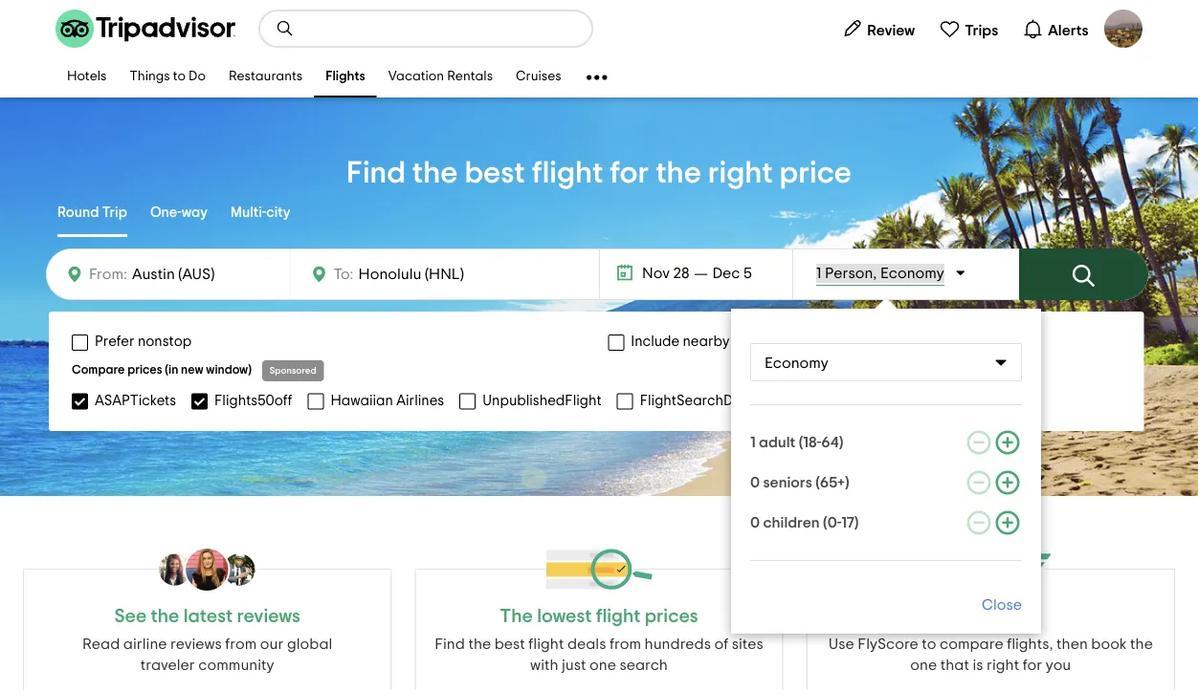 Task type: locate. For each thing, give the bounding box(es) containing it.
0 horizontal spatial from
[[225, 637, 257, 653]]

latest
[[183, 608, 233, 627]]

to inside use flyscore to compare flights, then book the one that is right for you
[[922, 637, 936, 653]]

1 horizontal spatial economy
[[880, 266, 944, 281]]

the inside the find the best flight deals from hundreds of sites with just one search
[[468, 637, 491, 653]]

window)
[[206, 364, 252, 377]]

close
[[982, 598, 1022, 613]]

1 vertical spatial flight
[[529, 637, 564, 653]]

from up one search
[[610, 637, 641, 653]]

things to do
[[130, 70, 206, 84]]

review link
[[833, 10, 923, 48]]

traveler community
[[140, 658, 274, 674]]

find inside the find the best flight deals from hundreds of sites with just one search
[[435, 637, 465, 653]]

flights left vacation
[[326, 70, 365, 84]]

cruises link
[[504, 57, 573, 98]]

flight prices
[[596, 608, 698, 627]]

from left our
[[225, 637, 257, 653]]

nonstop
[[138, 335, 192, 349]]

1 left the adult at the bottom right of page
[[750, 435, 756, 451]]

best inside the find the best flight deals from hundreds of sites with just one search
[[495, 637, 525, 653]]

0 vertical spatial flight
[[532, 158, 603, 189]]

find for find the best flight deals from hundreds of sites with just one search
[[435, 637, 465, 653]]

trips link
[[931, 10, 1007, 48]]

(18-
[[799, 435, 821, 451]]

1 vertical spatial reviews
[[170, 637, 222, 653]]

to left do
[[173, 70, 186, 84]]

1 vertical spatial flights
[[326, 70, 365, 84]]

flights,
[[1007, 637, 1053, 653]]

sponsored
[[270, 367, 316, 376]]

reviews up our
[[237, 608, 300, 627]]

1 vertical spatial flyscore
[[858, 637, 919, 653]]

flights50off
[[214, 394, 292, 408]]

reviews inside read airline reviews from our global traveler community
[[170, 637, 222, 653]]

read airline reviews from our global traveler community
[[82, 637, 332, 674]]

one-way
[[150, 205, 208, 220]]

book
[[1091, 637, 1127, 653]]

children
[[763, 516, 820, 531]]

1 horizontal spatial 1
[[816, 266, 822, 281]]

0 children (0-17)
[[750, 516, 859, 531]]

1 horizontal spatial find
[[435, 637, 465, 653]]

1
[[816, 266, 822, 281], [750, 435, 756, 451]]

,
[[873, 266, 877, 281]]

0 horizontal spatial economy
[[765, 356, 829, 371]]

(65+)
[[816, 476, 849, 491]]

2 0 from the top
[[750, 516, 760, 531]]

1 left the person
[[816, 266, 822, 281]]

flyscore up one
[[858, 637, 919, 653]]

2 from from the left
[[610, 637, 641, 653]]

trips
[[965, 22, 998, 38]]

select
[[794, 393, 837, 409]]

(in
[[165, 364, 178, 377]]

from
[[225, 637, 257, 653], [610, 637, 641, 653]]

see the latest reviews
[[114, 608, 300, 627]]

hundreds
[[645, 637, 711, 653]]

1 vertical spatial 1
[[750, 435, 756, 451]]

1 vertical spatial find
[[435, 637, 465, 653]]

flyscore up compare
[[953, 608, 1028, 627]]

economy
[[880, 266, 944, 281], [765, 356, 829, 371]]

prefer nonstop
[[95, 335, 192, 349]]

with
[[530, 658, 558, 674]]

adult
[[759, 435, 795, 451]]

flights left -
[[1069, 33, 1101, 43]]

find the best flight deals from hundreds of sites with just one search
[[435, 637, 764, 674]]

flyscore
[[953, 608, 1028, 627], [858, 637, 919, 653]]

1 vertical spatial right
[[987, 658, 1019, 674]]

1 vertical spatial to
[[922, 637, 936, 653]]

1 for 1 person , economy
[[816, 266, 822, 281]]

0 horizontal spatial flyscore
[[858, 637, 919, 653]]

(0-
[[823, 516, 841, 531]]

deals
[[567, 637, 606, 653]]

To where? text field
[[354, 262, 522, 287]]

restaurants
[[229, 70, 303, 84]]

one search
[[590, 658, 668, 674]]

flight up with
[[529, 637, 564, 653]]

17)
[[841, 516, 859, 531]]

read
[[82, 637, 120, 653]]

1 horizontal spatial flyscore
[[953, 608, 1028, 627]]

right
[[708, 158, 773, 189], [987, 658, 1019, 674]]

lowest
[[537, 608, 592, 627]]

to
[[173, 70, 186, 84], [922, 637, 936, 653]]

rentals
[[447, 70, 493, 84]]

0 horizontal spatial 1
[[750, 435, 756, 451]]

dec
[[712, 266, 740, 281]]

from inside read airline reviews from our global traveler community
[[225, 637, 257, 653]]

select all
[[794, 393, 857, 409]]

of
[[714, 637, 729, 653]]

0 for 0 children (0-17)
[[750, 516, 760, 531]]

0 vertical spatial economy
[[880, 266, 944, 281]]

economy up select
[[765, 356, 829, 371]]

1 horizontal spatial to
[[922, 637, 936, 653]]

the
[[412, 158, 458, 189], [656, 158, 701, 189], [151, 608, 179, 627], [468, 637, 491, 653], [1130, 637, 1153, 653]]

multi-city
[[231, 205, 290, 220]]

0 vertical spatial find
[[347, 158, 406, 189]]

flight left the for at the top
[[532, 158, 603, 189]]

0 vertical spatial right
[[708, 158, 773, 189]]

1 0 from the top
[[750, 476, 760, 491]]

0 horizontal spatial to
[[173, 70, 186, 84]]

reviews up traveler community
[[170, 637, 222, 653]]

best
[[465, 158, 525, 189], [495, 637, 525, 653]]

flyscore inside use flyscore to compare flights, then book the one that is right for you
[[858, 637, 919, 653]]

flight for deals
[[529, 637, 564, 653]]

do
[[189, 70, 206, 84]]

0 horizontal spatial reviews
[[170, 637, 222, 653]]

0 vertical spatial best
[[465, 158, 525, 189]]

reviews
[[237, 608, 300, 627], [170, 637, 222, 653]]

1 from from the left
[[225, 637, 257, 653]]

multi-city link
[[231, 191, 290, 237]]

1 vertical spatial 0
[[750, 516, 760, 531]]

vacation
[[388, 70, 444, 84]]

restaurants link
[[217, 57, 314, 98]]

things to do link
[[118, 57, 217, 98]]

0 vertical spatial 1
[[816, 266, 822, 281]]

right right "is"
[[987, 658, 1019, 674]]

flightsearchdirect
[[640, 394, 763, 408]]

airline
[[1109, 33, 1139, 43]]

cheap
[[1034, 33, 1067, 43]]

search image
[[276, 19, 295, 38]]

0 left seniors
[[750, 476, 760, 491]]

0 left children
[[750, 516, 760, 531]]

1 vertical spatial economy
[[765, 356, 829, 371]]

best for deals
[[495, 637, 525, 653]]

28
[[673, 266, 689, 281]]

0 vertical spatial 0
[[750, 476, 760, 491]]

global
[[287, 637, 332, 653]]

tripadvisor image
[[56, 10, 235, 48]]

0 vertical spatial flights
[[1069, 33, 1101, 43]]

1 vertical spatial best
[[495, 637, 525, 653]]

1 horizontal spatial right
[[987, 658, 1019, 674]]

1 horizontal spatial from
[[610, 637, 641, 653]]

right left the price
[[708, 158, 773, 189]]

find for find the best flight for the right price
[[347, 158, 406, 189]]

flight inside the find the best flight deals from hundreds of sites with just one search
[[529, 637, 564, 653]]

flights
[[1069, 33, 1101, 43], [326, 70, 365, 84]]

economy right ,
[[880, 266, 944, 281]]

tickets
[[1141, 33, 1175, 43]]

alerts link
[[1014, 10, 1097, 48]]

1 horizontal spatial reviews
[[237, 608, 300, 627]]

to up one
[[922, 637, 936, 653]]

None search field
[[260, 11, 591, 46]]

the
[[500, 608, 533, 627]]

flight
[[532, 158, 603, 189], [529, 637, 564, 653]]

1 person , economy
[[816, 266, 944, 281]]

nov 28
[[642, 266, 689, 281]]

0 horizontal spatial find
[[347, 158, 406, 189]]



Task type: describe. For each thing, give the bounding box(es) containing it.
0 vertical spatial flyscore
[[953, 608, 1028, 627]]

round trip
[[57, 205, 127, 220]]

dec 5
[[712, 266, 752, 281]]

for you
[[1023, 658, 1071, 674]]

nov
[[642, 266, 670, 281]]

the inside use flyscore to compare flights, then book the one that is right for you
[[1130, 637, 1153, 653]]

0 horizontal spatial flights
[[326, 70, 365, 84]]

airlines
[[396, 394, 444, 408]]

see
[[114, 608, 147, 627]]

city
[[266, 205, 290, 220]]

1 horizontal spatial flights
[[1069, 33, 1101, 43]]

1 adult (18-64)
[[750, 435, 843, 451]]

hawaiian airlines
[[331, 394, 444, 408]]

the for find the best flight deals from hundreds of sites with just one search
[[468, 637, 491, 653]]

find the best flight for the right price
[[347, 158, 852, 189]]

our
[[260, 637, 284, 653]]

flight for for
[[532, 158, 603, 189]]

way
[[182, 205, 208, 220]]

hotels
[[67, 70, 107, 84]]

for
[[610, 158, 649, 189]]

trip
[[102, 205, 127, 220]]

is
[[973, 658, 983, 674]]

prefer
[[95, 335, 135, 349]]

1 for 1 adult (18-64)
[[750, 435, 756, 451]]

0 horizontal spatial right
[[708, 158, 773, 189]]

that
[[940, 658, 969, 674]]

include nearby airports
[[631, 335, 785, 349]]

compare
[[940, 637, 1004, 653]]

include
[[631, 335, 680, 349]]

one-
[[150, 205, 182, 220]]

compare prices (in new window)
[[72, 364, 252, 377]]

0 vertical spatial to
[[173, 70, 186, 84]]

airports
[[733, 335, 785, 349]]

to:
[[334, 267, 354, 282]]

review
[[867, 22, 915, 38]]

round
[[57, 205, 99, 220]]

from inside the find the best flight deals from hundreds of sites with just one search
[[610, 637, 641, 653]]

then
[[1057, 637, 1088, 653]]

use
[[829, 637, 854, 653]]

-
[[1103, 33, 1106, 43]]

one
[[910, 658, 937, 674]]

prices
[[127, 364, 162, 377]]

round trip link
[[57, 191, 127, 237]]

asaptickets
[[95, 394, 176, 408]]

right inside use flyscore to compare flights, then book the one that is right for you
[[987, 658, 1019, 674]]

unpublishedflight
[[483, 394, 602, 408]]

things
[[130, 70, 170, 84]]

all
[[841, 393, 857, 409]]

just
[[562, 658, 586, 674]]

flights link
[[314, 57, 377, 98]]

use flyscore to compare flights, then book the one that is right for you
[[829, 637, 1153, 674]]

one-way link
[[150, 191, 208, 237]]

From where? text field
[[127, 261, 278, 288]]

cruises
[[516, 70, 561, 84]]

hawaiian
[[331, 394, 393, 408]]

5
[[744, 266, 752, 281]]

0 vertical spatial reviews
[[237, 608, 300, 627]]

hotels link
[[56, 57, 118, 98]]

0 for 0 seniors (65+)
[[750, 476, 760, 491]]

sites
[[732, 637, 764, 653]]

cheap flights - airline tickets
[[1034, 33, 1175, 43]]

64)
[[821, 435, 843, 451]]

airline
[[123, 637, 167, 653]]

multi-
[[231, 205, 266, 220]]

the for see the latest reviews
[[151, 608, 179, 627]]

best for for
[[465, 158, 525, 189]]

new
[[181, 364, 203, 377]]

nearby
[[683, 335, 730, 349]]

profile picture image
[[1104, 10, 1143, 48]]

the for find the best flight for the right price
[[412, 158, 458, 189]]

price
[[780, 158, 852, 189]]

alerts
[[1048, 22, 1089, 38]]

from:
[[89, 267, 127, 282]]

the lowest flight prices
[[500, 608, 698, 627]]

0 seniors (65+)
[[750, 476, 849, 491]]



Task type: vqa. For each thing, say whether or not it's contained in the screenshot.
The Rental Cars link
no



